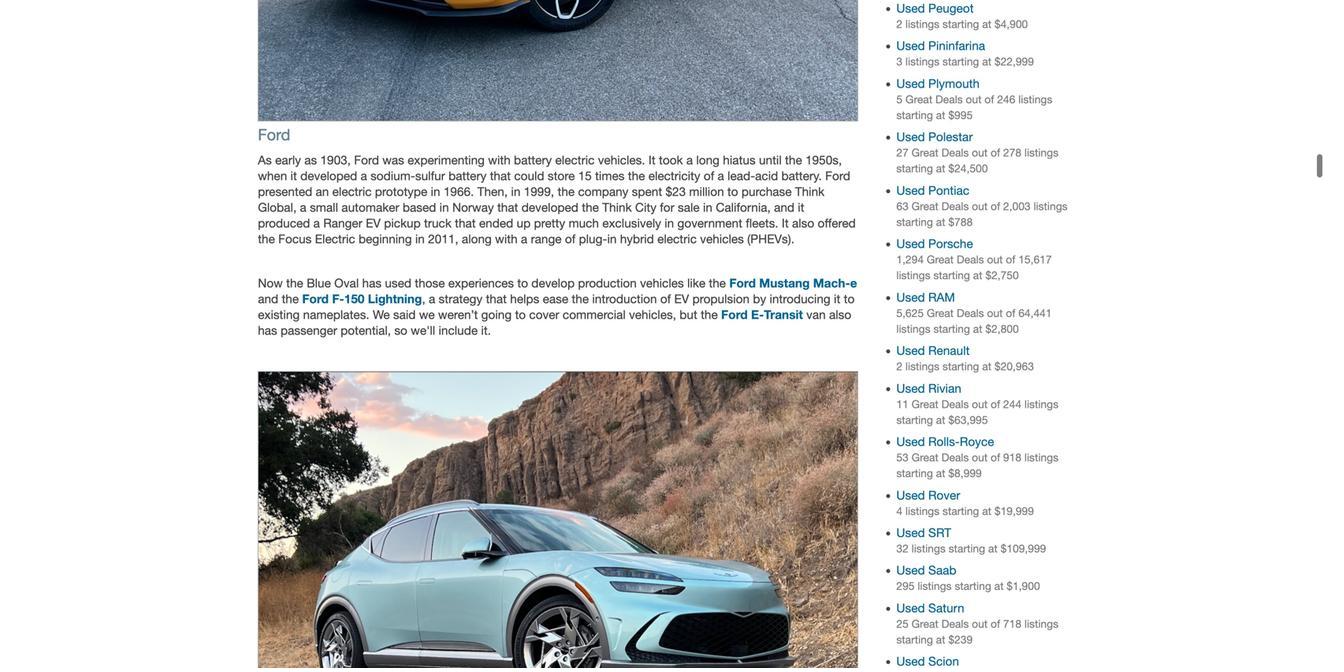 Task type: locate. For each thing, give the bounding box(es) containing it.
of left 918
[[991, 451, 1001, 464]]

1 2 from the top
[[897, 18, 903, 30]]

1 vertical spatial electric
[[333, 184, 372, 199]]

deals for ram
[[957, 307, 985, 319]]

listings down used srt link
[[912, 542, 946, 555]]

rolls-
[[929, 435, 960, 449]]

out inside 53 great deals out of 918 listings starting at
[[973, 451, 988, 464]]

used for used porsche
[[897, 237, 926, 251]]

electric
[[556, 153, 595, 167], [333, 184, 372, 199], [658, 232, 697, 246]]

3 used from the top
[[897, 76, 926, 91]]

5 great deals out of 246 listings starting at
[[897, 93, 1053, 121]]

7 used from the top
[[897, 290, 926, 304]]

pininfarina
[[929, 39, 986, 53]]

of inside 11 great deals out of 244 listings starting at
[[991, 398, 1001, 410]]

it
[[291, 169, 297, 183], [798, 200, 805, 214], [834, 292, 841, 306]]

used for used rolls-royce
[[897, 435, 926, 449]]

918
[[1004, 451, 1022, 464]]

deals inside 53 great deals out of 918 listings starting at
[[942, 451, 970, 464]]

listings right 278
[[1025, 146, 1059, 159]]

with down ended
[[495, 232, 518, 246]]

listings inside 63 great deals out of 2,003 listings starting at
[[1034, 200, 1068, 212]]

listings down used renault link
[[906, 360, 940, 373]]

out inside 11 great deals out of 244 listings starting at
[[973, 398, 988, 410]]

used up 32
[[897, 526, 926, 540]]

pretty
[[534, 216, 566, 230]]

0 vertical spatial and
[[775, 200, 795, 214]]

great for pontiac
[[912, 200, 939, 212]]

1 horizontal spatial vehicles
[[701, 232, 744, 246]]

great inside 63 great deals out of 2,003 listings starting at
[[912, 200, 939, 212]]

out up $995
[[966, 93, 982, 106]]

2 vertical spatial it
[[834, 292, 841, 306]]

listings inside used renault 2 listings starting at $20,963
[[906, 360, 940, 373]]

of down the long
[[704, 169, 715, 183]]

great inside 25 great deals out of 718 listings starting at
[[912, 618, 939, 630]]

at left $2,750
[[974, 269, 983, 282]]

great down "used rivian" link
[[912, 398, 939, 410]]

deals up "renault" at the right of the page
[[957, 307, 985, 319]]

1 horizontal spatial ev
[[675, 292, 690, 306]]

and
[[775, 200, 795, 214], [258, 292, 279, 306]]

used up "27"
[[897, 130, 926, 144]]

starting inside used saab 295 listings starting at $1,900
[[955, 580, 992, 592]]

early
[[275, 153, 301, 167]]

e-
[[752, 307, 764, 322]]

out up $24,500
[[973, 146, 988, 159]]

battery.
[[782, 169, 822, 183]]

used porsche link
[[897, 237, 974, 251]]

a left "small"
[[300, 200, 307, 214]]

great inside 1,294 great deals out of 15,617 listings starting at
[[927, 253, 954, 266]]

ford
[[258, 125, 290, 144], [354, 153, 379, 167], [826, 169, 851, 183], [730, 276, 756, 290], [302, 291, 329, 306], [722, 307, 748, 322]]

246
[[998, 93, 1016, 106]]

of down much
[[565, 232, 576, 246]]

then,
[[478, 184, 508, 199]]

4 used from the top
[[897, 130, 926, 144]]

0 vertical spatial ev
[[366, 216, 381, 230]]

0 vertical spatial it
[[291, 169, 297, 183]]

starting down 11
[[897, 414, 934, 426]]

range
[[531, 232, 562, 246]]

great inside 11 great deals out of 244 listings starting at
[[912, 398, 939, 410]]

out up $788
[[973, 200, 988, 212]]

of inside "27 great deals out of 278 listings starting at"
[[991, 146, 1001, 159]]

$995
[[949, 109, 973, 121]]

5 used from the top
[[897, 183, 926, 197]]

the
[[786, 153, 803, 167], [628, 169, 645, 183], [558, 184, 575, 199], [582, 200, 599, 214], [258, 232, 275, 246], [286, 276, 303, 290], [709, 276, 726, 290], [282, 292, 299, 306], [572, 292, 589, 306], [701, 308, 718, 322]]

out up $2,800
[[988, 307, 1004, 319]]

at inside 63 great deals out of 2,003 listings starting at
[[937, 216, 946, 228]]

at
[[983, 18, 992, 30], [983, 55, 992, 68], [937, 109, 946, 121], [937, 162, 946, 175], [937, 216, 946, 228], [974, 269, 983, 282], [974, 322, 983, 335], [983, 360, 992, 373], [937, 414, 946, 426], [937, 467, 946, 480], [983, 505, 992, 517], [989, 542, 998, 555], [995, 580, 1004, 592], [937, 633, 946, 646]]

9 used from the top
[[897, 381, 926, 395]]

of for used rivian
[[991, 398, 1001, 410]]

2 up "used rivian" link
[[897, 360, 903, 373]]

ev down automaker at the left
[[366, 216, 381, 230]]

$788
[[949, 216, 973, 228]]

as
[[305, 153, 317, 167]]

0 vertical spatial has
[[362, 276, 382, 290]]

starting inside used rover 4 listings starting at $19,999
[[943, 505, 980, 517]]

0 vertical spatial vehicles
[[701, 232, 744, 246]]

1 vertical spatial vehicles
[[640, 276, 684, 290]]

electric up automaker at the left
[[333, 184, 372, 199]]

1 vertical spatial has
[[258, 323, 277, 338]]

the up existing at the left top
[[282, 292, 299, 306]]

out inside '5 great deals out of 246 listings starting at'
[[966, 93, 982, 106]]

deals inside '5 great deals out of 246 listings starting at'
[[936, 93, 963, 106]]

with up then,
[[488, 153, 511, 167]]

at inside 53 great deals out of 918 listings starting at
[[937, 467, 946, 480]]

$63,995
[[949, 414, 989, 426]]

listings inside used rover 4 listings starting at $19,999
[[906, 505, 940, 517]]

1 used from the top
[[897, 1, 926, 15]]

of left 246
[[985, 93, 995, 106]]

starting inside "27 great deals out of 278 listings starting at"
[[897, 162, 934, 175]]

listings down 1,294
[[897, 269, 931, 282]]

used peugeot link
[[897, 1, 974, 15]]

used up 1,294
[[897, 237, 926, 251]]

of left 718
[[991, 618, 1001, 630]]

blue
[[307, 276, 331, 290]]

has down existing at the left top
[[258, 323, 277, 338]]

1 horizontal spatial it
[[782, 216, 789, 230]]

1 vertical spatial it
[[798, 200, 805, 214]]

used up "25"
[[897, 601, 926, 615]]

$109,999
[[1001, 542, 1047, 555]]

13 used from the top
[[897, 563, 926, 577]]

2 horizontal spatial it
[[834, 292, 841, 306]]

3
[[897, 55, 903, 68]]

of for used rolls-royce
[[991, 451, 1001, 464]]

took
[[659, 153, 683, 167]]

a
[[687, 153, 693, 167], [361, 169, 367, 183], [718, 169, 725, 183], [300, 200, 307, 214], [314, 216, 320, 230], [521, 232, 528, 246], [429, 292, 436, 306]]

$20,963
[[995, 360, 1035, 373]]

exclusively
[[603, 216, 662, 230]]

out up $63,995
[[973, 398, 988, 410]]

it.
[[481, 323, 491, 338]]

2 inside used renault 2 listings starting at $20,963
[[897, 360, 903, 373]]

a inside , a strategy that helps ease the introduction of ev propulsion by introducing it to existing nameplates. we said we weren't going to cover commercial vehicles, but the
[[429, 292, 436, 306]]

1 vertical spatial think
[[603, 200, 632, 214]]

out for used rolls-royce
[[973, 451, 988, 464]]

starting down 63
[[897, 216, 934, 228]]

commercial
[[563, 308, 626, 322]]

also left offered
[[793, 216, 815, 230]]

great right 53
[[912, 451, 939, 464]]

used inside used peugeot 2 listings starting at $4,900
[[897, 1, 926, 15]]

great inside 5,625 great deals out of 64,441 listings starting at
[[927, 307, 954, 319]]

of left 244
[[991, 398, 1001, 410]]

used for used peugeot 2 listings starting at $4,900
[[897, 1, 926, 15]]

used rolls-royce link
[[897, 435, 995, 449]]

great inside "27 great deals out of 278 listings starting at"
[[912, 146, 939, 159]]

1 vertical spatial 2
[[897, 360, 903, 373]]

sale
[[678, 200, 700, 214]]

experiences
[[449, 276, 514, 290]]

at up rolls-
[[937, 414, 946, 426]]

used inside used rover 4 listings starting at $19,999
[[897, 488, 926, 502]]

in down 'for'
[[665, 216, 675, 230]]

van
[[807, 308, 826, 322]]

that up then,
[[490, 169, 511, 183]]

0 horizontal spatial electric
[[333, 184, 372, 199]]

rover
[[929, 488, 961, 502]]

at left the $239
[[937, 633, 946, 646]]

used for used srt 32 listings starting at $109,999
[[897, 526, 926, 540]]

used rivian
[[897, 381, 962, 395]]

deals down polestar
[[942, 146, 970, 159]]

developed up the pretty
[[522, 200, 579, 214]]

great down ram
[[927, 307, 954, 319]]

1 vertical spatial it
[[782, 216, 789, 230]]

at left $2,800
[[974, 322, 983, 335]]

1 horizontal spatial think
[[796, 184, 825, 199]]

at inside used saab 295 listings starting at $1,900
[[995, 580, 1004, 592]]

listings inside used pininfarina 3 listings starting at $22,999
[[906, 55, 940, 68]]

to up helps
[[518, 276, 528, 290]]

of inside 5,625 great deals out of 64,441 listings starting at
[[1007, 307, 1016, 319]]

deals down rivian on the bottom right of page
[[942, 398, 970, 410]]

used up 295
[[897, 563, 926, 577]]

million
[[690, 184, 725, 199]]

that up going
[[486, 292, 507, 306]]

porsche
[[929, 237, 974, 251]]

, a strategy that helps ease the introduction of ev propulsion by introducing it to existing nameplates. we said we weren't going to cover commercial vehicles, but the
[[258, 292, 855, 322]]

for
[[660, 200, 675, 214]]

of inside 53 great deals out of 918 listings starting at
[[991, 451, 1001, 464]]

at left $4,900
[[983, 18, 992, 30]]

listings inside 53 great deals out of 918 listings starting at
[[1025, 451, 1059, 464]]

ended
[[479, 216, 514, 230]]

at left $109,999
[[989, 542, 998, 555]]

sodium-
[[371, 169, 416, 183]]

plug-
[[579, 232, 608, 246]]

listings inside "27 great deals out of 278 listings starting at"
[[1025, 146, 1059, 159]]

at left $1,900
[[995, 580, 1004, 592]]

0 vertical spatial 2
[[897, 18, 903, 30]]

also right van
[[830, 308, 852, 322]]

of for used saturn
[[991, 618, 1001, 630]]

listings down used rover link
[[906, 505, 940, 517]]

a left the long
[[687, 153, 693, 167]]

deals for plymouth
[[936, 93, 963, 106]]

great inside 53 great deals out of 918 listings starting at
[[912, 451, 939, 464]]

0 vertical spatial battery
[[514, 153, 552, 167]]

used inside used srt 32 listings starting at $109,999
[[897, 526, 926, 540]]

great for rivian
[[912, 398, 939, 410]]

starting down 5
[[897, 109, 934, 121]]

srt
[[929, 526, 952, 540]]

of inside 63 great deals out of 2,003 listings starting at
[[991, 200, 1001, 212]]

great
[[906, 93, 933, 106], [912, 146, 939, 159], [912, 200, 939, 212], [927, 253, 954, 266], [927, 307, 954, 319], [912, 398, 939, 410], [912, 451, 939, 464], [912, 618, 939, 630]]

deals down plymouth
[[936, 93, 963, 106]]

listings inside 1,294 great deals out of 15,617 listings starting at
[[897, 269, 931, 282]]

developed
[[301, 169, 357, 183], [522, 200, 579, 214]]

has inside now the blue oval has used those experiences to develop production vehicles like the ford mustang mach-e and the ford f-150 lightning
[[362, 276, 382, 290]]

also inside as early as 1903, ford was experimenting with battery electric vehicles. it took a long hiatus until the 1950s, when it developed a sodium-sulfur battery that could store 15 times the electricity of a lead-acid battery. ford presented an electric prototype in 1966. then, in 1999, the company spent $23 million to purchase think global, a small automaker based in norway that developed the think city for sale in california, and it produced a ranger ev pickup truck that ended up pretty much exclusively in government fleets. it also offered the focus electric beginning in 2011, along with a range of plug-in hybrid electric vehicles (phevs).
[[793, 216, 815, 230]]

deals up $788
[[942, 200, 970, 212]]

we'll
[[411, 323, 436, 338]]

of inside 25 great deals out of 718 listings starting at
[[991, 618, 1001, 630]]

of up $2,750
[[1007, 253, 1016, 266]]

0 vertical spatial electric
[[556, 153, 595, 167]]

listings inside '5 great deals out of 246 listings starting at'
[[1019, 93, 1053, 106]]

1 vertical spatial ev
[[675, 292, 690, 306]]

electric down 'for'
[[658, 232, 697, 246]]

out inside 25 great deals out of 718 listings starting at
[[973, 618, 988, 630]]

ford e-transit
[[722, 307, 804, 322]]

out up $2,750
[[988, 253, 1004, 266]]

0 horizontal spatial ev
[[366, 216, 381, 230]]

starting down rover
[[943, 505, 980, 517]]

0 horizontal spatial developed
[[301, 169, 357, 183]]

starting up used saab 295 listings starting at $1,900
[[949, 542, 986, 555]]

deals inside 11 great deals out of 244 listings starting at
[[942, 398, 970, 410]]

0 vertical spatial it
[[649, 153, 656, 167]]

starting inside used renault 2 listings starting at $20,963
[[943, 360, 980, 373]]

listings right 246
[[1019, 93, 1053, 106]]

to down helps
[[515, 308, 526, 322]]

developed up an
[[301, 169, 357, 183]]

of up $2,800
[[1007, 307, 1016, 319]]

1 vertical spatial and
[[258, 292, 279, 306]]

1950s,
[[806, 153, 843, 167]]

deals inside 5,625 great deals out of 64,441 listings starting at
[[957, 307, 985, 319]]

of inside '5 great deals out of 246 listings starting at'
[[985, 93, 995, 106]]

1 vertical spatial battery
[[449, 169, 487, 183]]

out for used rivian
[[973, 398, 988, 410]]

passenger
[[281, 323, 337, 338]]

listings down 'used peugeot' link
[[906, 18, 940, 30]]

electric up 15
[[556, 153, 595, 167]]

include
[[439, 323, 478, 338]]

starting down "27"
[[897, 162, 934, 175]]

244
[[1004, 398, 1022, 410]]

0 horizontal spatial and
[[258, 292, 279, 306]]

strategy
[[439, 292, 483, 306]]

of for used plymouth
[[985, 93, 995, 106]]

in down million
[[703, 200, 713, 214]]

starting inside used pininfarina 3 listings starting at $22,999
[[943, 55, 980, 68]]

used inside used renault 2 listings starting at $20,963
[[897, 344, 926, 358]]

experimenting
[[408, 153, 485, 167]]

with
[[488, 153, 511, 167], [495, 232, 518, 246]]

0 vertical spatial developed
[[301, 169, 357, 183]]

10 used from the top
[[897, 435, 926, 449]]

vehicles.
[[598, 153, 646, 167]]

and down purchase
[[775, 200, 795, 214]]

van also has passenger potential, so we'll include it.
[[258, 308, 852, 338]]

used inside used saab 295 listings starting at $1,900
[[897, 563, 926, 577]]

11 used from the top
[[897, 488, 926, 502]]

lead-
[[728, 169, 756, 183]]

used pininfarina 3 listings starting at $22,999
[[897, 39, 1035, 68]]

used up 53
[[897, 435, 926, 449]]

2 used from the top
[[897, 39, 926, 53]]

2 horizontal spatial electric
[[658, 232, 697, 246]]

also inside van also has passenger potential, so we'll include it.
[[830, 308, 852, 322]]

278
[[1004, 146, 1022, 159]]

starting down "renault" at the right of the page
[[943, 360, 980, 373]]

used saturn
[[897, 601, 965, 615]]

ford e-transit link
[[722, 307, 804, 322]]

1 horizontal spatial battery
[[514, 153, 552, 167]]

deals inside 25 great deals out of 718 listings starting at
[[942, 618, 970, 630]]

out down royce
[[973, 451, 988, 464]]

out up the $239
[[973, 618, 988, 630]]

1 horizontal spatial also
[[830, 308, 852, 322]]

used up 5
[[897, 76, 926, 91]]

it left the took on the top of the page
[[649, 153, 656, 167]]

1 horizontal spatial has
[[362, 276, 382, 290]]

0 horizontal spatial it
[[291, 169, 297, 183]]

great inside '5 great deals out of 246 listings starting at'
[[906, 93, 933, 106]]

used inside used pininfarina 3 listings starting at $22,999
[[897, 39, 926, 53]]

11 great deals out of 244 listings starting at
[[897, 398, 1059, 426]]

deals for porsche
[[957, 253, 985, 266]]

ev inside as early as 1903, ford was experimenting with battery electric vehicles. it took a long hiatus until the 1950s, when it developed a sodium-sulfur battery that could store 15 times the electricity of a lead-acid battery. ford presented an electric prototype in 1966. then, in 1999, the company spent $23 million to purchase think global, a small automaker based in norway that developed the think city for sale in california, and it produced a ranger ev pickup truck that ended up pretty much exclusively in government fleets. it also offered the focus electric beginning in 2011, along with a range of plug-in hybrid electric vehicles (phevs).
[[366, 216, 381, 230]]

deals down used rolls-royce link
[[942, 451, 970, 464]]

great down "used saturn" link
[[912, 618, 939, 630]]

but
[[680, 308, 698, 322]]

introducing
[[770, 292, 831, 306]]

listings right 244
[[1025, 398, 1059, 410]]

said
[[393, 308, 416, 322]]

introduction
[[593, 292, 657, 306]]

12 used from the top
[[897, 526, 926, 540]]

those
[[415, 276, 445, 290]]

used down 5,625
[[897, 344, 926, 358]]

0 horizontal spatial has
[[258, 323, 277, 338]]

battery up '1966.' on the top
[[449, 169, 487, 183]]

64,441
[[1019, 307, 1053, 319]]

of left 2,003
[[991, 200, 1001, 212]]

at inside 1,294 great deals out of 15,617 listings starting at
[[974, 269, 983, 282]]

out inside 63 great deals out of 2,003 listings starting at
[[973, 200, 988, 212]]

6 used from the top
[[897, 237, 926, 251]]

deals up the $239
[[942, 618, 970, 630]]

listings inside 5,625 great deals out of 64,441 listings starting at
[[897, 322, 931, 335]]

1 horizontal spatial and
[[775, 200, 795, 214]]

it down early at the top
[[291, 169, 297, 183]]

out
[[966, 93, 982, 106], [973, 146, 988, 159], [973, 200, 988, 212], [988, 253, 1004, 266], [988, 307, 1004, 319], [973, 398, 988, 410], [973, 451, 988, 464], [973, 618, 988, 630]]

weren't
[[438, 308, 478, 322]]

out inside 1,294 great deals out of 15,617 listings starting at
[[988, 253, 1004, 266]]

used rivian link
[[897, 381, 962, 395]]

listings inside used srt 32 listings starting at $109,999
[[912, 542, 946, 555]]

0 vertical spatial also
[[793, 216, 815, 230]]

0 horizontal spatial vehicles
[[640, 276, 684, 290]]

8 used from the top
[[897, 344, 926, 358]]

out inside "27 great deals out of 278 listings starting at"
[[973, 146, 988, 159]]

1 vertical spatial also
[[830, 308, 852, 322]]

listings inside used peugeot 2 listings starting at $4,900
[[906, 18, 940, 30]]

deals inside "27 great deals out of 278 listings starting at"
[[942, 146, 970, 159]]

deals inside 63 great deals out of 2,003 listings starting at
[[942, 200, 970, 212]]

2
[[897, 18, 903, 30], [897, 360, 903, 373]]

of inside 1,294 great deals out of 15,617 listings starting at
[[1007, 253, 1016, 266]]

existing
[[258, 308, 300, 322]]

used left peugeot
[[897, 1, 926, 15]]

of left 278
[[991, 146, 1001, 159]]

deals inside 1,294 great deals out of 15,617 listings starting at
[[957, 253, 985, 266]]

used up 3
[[897, 39, 926, 53]]

listings down 5,625
[[897, 322, 931, 335]]

think down company
[[603, 200, 632, 214]]

2 inside used peugeot 2 listings starting at $4,900
[[897, 18, 903, 30]]

$8,999
[[949, 467, 982, 480]]

great for porsche
[[927, 253, 954, 266]]

it up "(phevs)."
[[782, 216, 789, 230]]

in left 2011,
[[416, 232, 425, 246]]

deals down porsche
[[957, 253, 985, 266]]

great for rolls-
[[912, 451, 939, 464]]

starting inside 63 great deals out of 2,003 listings starting at
[[897, 216, 934, 228]]

starting inside used peugeot 2 listings starting at $4,900
[[943, 18, 980, 30]]

1 vertical spatial with
[[495, 232, 518, 246]]

14 used from the top
[[897, 601, 926, 615]]

used for used pininfarina 3 listings starting at $22,999
[[897, 39, 926, 53]]

at left $20,963
[[983, 360, 992, 373]]

ford mustang mach-e link
[[730, 276, 858, 290]]

listings inside used saab 295 listings starting at $1,900
[[918, 580, 952, 592]]

used for used renault 2 listings starting at $20,963
[[897, 344, 926, 358]]

1 vertical spatial developed
[[522, 200, 579, 214]]

0 horizontal spatial also
[[793, 216, 815, 230]]

has up ford f-150 lightning link
[[362, 276, 382, 290]]

to
[[728, 184, 739, 199], [518, 276, 528, 290], [844, 292, 855, 306], [515, 308, 526, 322]]

and inside now the blue oval has used those experiences to develop production vehicles like the ford mustang mach-e and the ford f-150 lightning
[[258, 292, 279, 306]]

used rover 4 listings starting at $19,999
[[897, 488, 1035, 517]]

2 2 from the top
[[897, 360, 903, 373]]

used for used saab 295 listings starting at $1,900
[[897, 563, 926, 577]]

out inside 5,625 great deals out of 64,441 listings starting at
[[988, 307, 1004, 319]]

could
[[515, 169, 545, 183]]

of for used polestar
[[991, 146, 1001, 159]]

to inside as early as 1903, ford was experimenting with battery electric vehicles. it took a long hiatus until the 1950s, when it developed a sodium-sulfur battery that could store 15 times the electricity of a lead-acid battery. ford presented an electric prototype in 1966. then, in 1999, the company spent $23 million to purchase think global, a small automaker based in norway that developed the think city for sale in california, and it produced a ranger ev pickup truck that ended up pretty much exclusively in government fleets. it also offered the focus electric beginning in 2011, along with a range of plug-in hybrid electric vehicles (phevs).
[[728, 184, 739, 199]]



Task type: vqa. For each thing, say whether or not it's contained in the screenshot.


Task type: describe. For each thing, give the bounding box(es) containing it.
by
[[753, 292, 767, 306]]

a down the long
[[718, 169, 725, 183]]

lightning
[[368, 291, 422, 306]]

5
[[897, 93, 903, 106]]

vehicles inside now the blue oval has used those experiences to develop production vehicles like the ford mustang mach-e and the ford f-150 lightning
[[640, 276, 684, 290]]

propulsion
[[693, 292, 750, 306]]

15
[[579, 169, 592, 183]]

starting inside 25 great deals out of 718 listings starting at
[[897, 633, 934, 646]]

used for used pontiac
[[897, 183, 926, 197]]

out for used pontiac
[[973, 200, 988, 212]]

1999,
[[524, 184, 555, 199]]

fleets.
[[746, 216, 779, 230]]

so
[[395, 323, 408, 338]]

at inside 11 great deals out of 244 listings starting at
[[937, 414, 946, 426]]

a down up at the top left of page
[[521, 232, 528, 246]]

of for used porsche
[[1007, 253, 1016, 266]]

to down e
[[844, 292, 855, 306]]

25
[[897, 618, 909, 630]]

a down "small"
[[314, 216, 320, 230]]

at inside used rover 4 listings starting at $19,999
[[983, 505, 992, 517]]

0 horizontal spatial battery
[[449, 169, 487, 183]]

deals for rolls-
[[942, 451, 970, 464]]

renault
[[929, 344, 970, 358]]

2023 ford mustang mach-e review summary image
[[258, 0, 859, 121]]

the up much
[[582, 200, 599, 214]]

going
[[482, 308, 512, 322]]

to inside now the blue oval has used those experiences to develop production vehicles like the ford mustang mach-e and the ford f-150 lightning
[[518, 276, 528, 290]]

in up truck
[[440, 200, 449, 214]]

150
[[344, 291, 365, 306]]

used for used saturn
[[897, 601, 926, 615]]

has inside van also has passenger potential, so we'll include it.
[[258, 323, 277, 338]]

a left sodium-
[[361, 169, 367, 183]]

out for used plymouth
[[966, 93, 982, 106]]

at inside used srt 32 listings starting at $109,999
[[989, 542, 998, 555]]

listings inside 11 great deals out of 244 listings starting at
[[1025, 398, 1059, 410]]

hiatus
[[723, 153, 756, 167]]

electric
[[315, 232, 355, 246]]

that down norway
[[455, 216, 476, 230]]

used peugeot 2 listings starting at $4,900
[[897, 1, 1029, 30]]

out for used porsche
[[988, 253, 1004, 266]]

of inside , a strategy that helps ease the introduction of ev propulsion by introducing it to existing nameplates. we said we weren't going to cover commercial vehicles, but the
[[661, 292, 671, 306]]

1 horizontal spatial it
[[798, 200, 805, 214]]

ford up "as"
[[258, 125, 290, 144]]

at inside used pininfarina 3 listings starting at $22,999
[[983, 55, 992, 68]]

0 vertical spatial think
[[796, 184, 825, 199]]

ford down 1950s,
[[826, 169, 851, 183]]

starting inside 53 great deals out of 918 listings starting at
[[897, 467, 934, 480]]

the down the "propulsion"
[[701, 308, 718, 322]]

the up the "propulsion"
[[709, 276, 726, 290]]

used for used rover 4 listings starting at $19,999
[[897, 488, 926, 502]]

32
[[897, 542, 909, 555]]

used srt link
[[897, 526, 952, 540]]

starting inside 11 great deals out of 244 listings starting at
[[897, 414, 934, 426]]

as
[[258, 153, 272, 167]]

used for used ram
[[897, 290, 926, 304]]

ford up by
[[730, 276, 756, 290]]

$2,800
[[986, 322, 1020, 335]]

great for saturn
[[912, 618, 939, 630]]

out for used saturn
[[973, 618, 988, 630]]

out for used polestar
[[973, 146, 988, 159]]

ford down the "propulsion"
[[722, 307, 748, 322]]

small
[[310, 200, 338, 214]]

used renault link
[[897, 344, 970, 358]]

electricity
[[649, 169, 701, 183]]

f-
[[332, 291, 344, 306]]

vehicles inside as early as 1903, ford was experimenting with battery electric vehicles. it took a long hiatus until the 1950s, when it developed a sodium-sulfur battery that could store 15 times the electricity of a lead-acid battery. ford presented an electric prototype in 1966. then, in 1999, the company spent $23 million to purchase think global, a small automaker based in norway that developed the think city for sale in california, and it produced a ranger ev pickup truck that ended up pretty much exclusively in government fleets. it also offered the focus electric beginning in 2011, along with a range of plug-in hybrid electric vehicles (phevs).
[[701, 232, 744, 246]]

at inside used renault 2 listings starting at $20,963
[[983, 360, 992, 373]]

transit
[[764, 307, 804, 322]]

government
[[678, 216, 743, 230]]

4
[[897, 505, 903, 517]]

2011,
[[428, 232, 459, 246]]

the up battery.
[[786, 153, 803, 167]]

starting inside '5 great deals out of 246 listings starting at'
[[897, 109, 934, 121]]

$4,900
[[995, 18, 1029, 30]]

at inside "27 great deals out of 278 listings starting at"
[[937, 162, 946, 175]]

ranger
[[324, 216, 363, 230]]

53 great deals out of 918 listings starting at
[[897, 451, 1059, 480]]

deals for pontiac
[[942, 200, 970, 212]]

like
[[688, 276, 706, 290]]

deals for saturn
[[942, 618, 970, 630]]

ford left was
[[354, 153, 379, 167]]

great for polestar
[[912, 146, 939, 159]]

11
[[897, 398, 909, 410]]

2 for used peugeot
[[897, 18, 903, 30]]

e
[[851, 276, 858, 290]]

at inside used peugeot 2 listings starting at $4,900
[[983, 18, 992, 30]]

until
[[759, 153, 782, 167]]

great for plymouth
[[906, 93, 933, 106]]

used pontiac link
[[897, 183, 970, 197]]

spent
[[632, 184, 663, 199]]

prototype
[[375, 184, 428, 199]]

great for ram
[[927, 307, 954, 319]]

based
[[403, 200, 436, 214]]

pontiac
[[929, 183, 970, 197]]

the down store
[[558, 184, 575, 199]]

ford down blue
[[302, 291, 329, 306]]

listings inside 25 great deals out of 718 listings starting at
[[1025, 618, 1059, 630]]

$22,999
[[995, 55, 1035, 68]]

used polestar link
[[897, 130, 973, 144]]

used porsche
[[897, 237, 974, 251]]

5,625 great deals out of 64,441 listings starting at
[[897, 307, 1053, 335]]

norway
[[453, 200, 494, 214]]

out for used ram
[[988, 307, 1004, 319]]

oval
[[335, 276, 359, 290]]

1 horizontal spatial developed
[[522, 200, 579, 214]]

ev inside , a strategy that helps ease the introduction of ev propulsion by introducing it to existing nameplates. we said we weren't going to cover commercial vehicles, but the
[[675, 292, 690, 306]]

that up ended
[[498, 200, 519, 214]]

pickup
[[384, 216, 421, 230]]

in down sulfur
[[431, 184, 441, 199]]

times
[[596, 169, 625, 183]]

along
[[462, 232, 492, 246]]

27 great deals out of 278 listings starting at
[[897, 146, 1059, 175]]

used plymouth link
[[897, 76, 980, 91]]

deals for polestar
[[942, 146, 970, 159]]

starting inside 5,625 great deals out of 64,441 listings starting at
[[934, 322, 971, 335]]

beginning
[[359, 232, 412, 246]]

much
[[569, 216, 599, 230]]

used plymouth
[[897, 76, 980, 91]]

presented
[[258, 184, 313, 199]]

at inside '5 great deals out of 246 listings starting at'
[[937, 109, 946, 121]]

saturn
[[929, 601, 965, 615]]

1,294
[[897, 253, 924, 266]]

used for used polestar
[[897, 130, 926, 144]]

2023 genesis gv60 review thumbnail image
[[258, 371, 859, 668]]

that inside , a strategy that helps ease the introduction of ev propulsion by introducing it to existing nameplates. we said we weren't going to cover commercial vehicles, but the
[[486, 292, 507, 306]]

offered
[[818, 216, 856, 230]]

2 vertical spatial electric
[[658, 232, 697, 246]]

acid
[[756, 169, 779, 183]]

starting inside 1,294 great deals out of 15,617 listings starting at
[[934, 269, 971, 282]]

1966.
[[444, 184, 474, 199]]

2 for used renault
[[897, 360, 903, 373]]

at inside 5,625 great deals out of 64,441 listings starting at
[[974, 322, 983, 335]]

saab
[[929, 563, 957, 577]]

0 horizontal spatial it
[[649, 153, 656, 167]]

63 great deals out of 2,003 listings starting at
[[897, 200, 1068, 228]]

deals for rivian
[[942, 398, 970, 410]]

in down could on the top of page
[[511, 184, 521, 199]]

it inside , a strategy that helps ease the introduction of ev propulsion by introducing it to existing nameplates. we said we weren't going to cover commercial vehicles, but the
[[834, 292, 841, 306]]

now the blue oval has used those experiences to develop production vehicles like the ford mustang mach-e and the ford f-150 lightning
[[258, 276, 858, 306]]

0 horizontal spatial think
[[603, 200, 632, 214]]

up
[[517, 216, 531, 230]]

(phevs).
[[748, 232, 795, 246]]

used for used plymouth
[[897, 76, 926, 91]]

used rolls-royce
[[897, 435, 995, 449]]

used for used rivian
[[897, 381, 926, 395]]

the left blue
[[286, 276, 303, 290]]

used ram
[[897, 290, 956, 304]]

rivian
[[929, 381, 962, 395]]

at inside 25 great deals out of 718 listings starting at
[[937, 633, 946, 646]]

global,
[[258, 200, 297, 214]]

polestar
[[929, 130, 973, 144]]

$1,900
[[1007, 580, 1041, 592]]

the down the produced on the left top of the page
[[258, 232, 275, 246]]

the up spent
[[628, 169, 645, 183]]

the up the commercial
[[572, 292, 589, 306]]

vehicles,
[[629, 308, 677, 322]]

used srt 32 listings starting at $109,999
[[897, 526, 1047, 555]]

of for used ram
[[1007, 307, 1016, 319]]

and inside as early as 1903, ford was experimenting with battery electric vehicles. it took a long hiatus until the 1950s, when it developed a sodium-sulfur battery that could store 15 times the electricity of a lead-acid battery. ford presented an electric prototype in 1966. then, in 1999, the company spent $23 million to purchase think global, a small automaker based in norway that developed the think city for sale in california, and it produced a ranger ev pickup truck that ended up pretty much exclusively in government fleets. it also offered the focus electric beginning in 2011, along with a range of plug-in hybrid electric vehicles (phevs).
[[775, 200, 795, 214]]

was
[[383, 153, 404, 167]]

$2,750
[[986, 269, 1020, 282]]

0 vertical spatial with
[[488, 153, 511, 167]]

in left hybrid
[[608, 232, 617, 246]]

used renault 2 listings starting at $20,963
[[897, 344, 1035, 373]]

develop
[[532, 276, 575, 290]]

starting inside used srt 32 listings starting at $109,999
[[949, 542, 986, 555]]

1 horizontal spatial electric
[[556, 153, 595, 167]]

of for used pontiac
[[991, 200, 1001, 212]]

63
[[897, 200, 909, 212]]

ford f-150 lightning link
[[302, 291, 422, 306]]

used pontiac
[[897, 183, 970, 197]]



